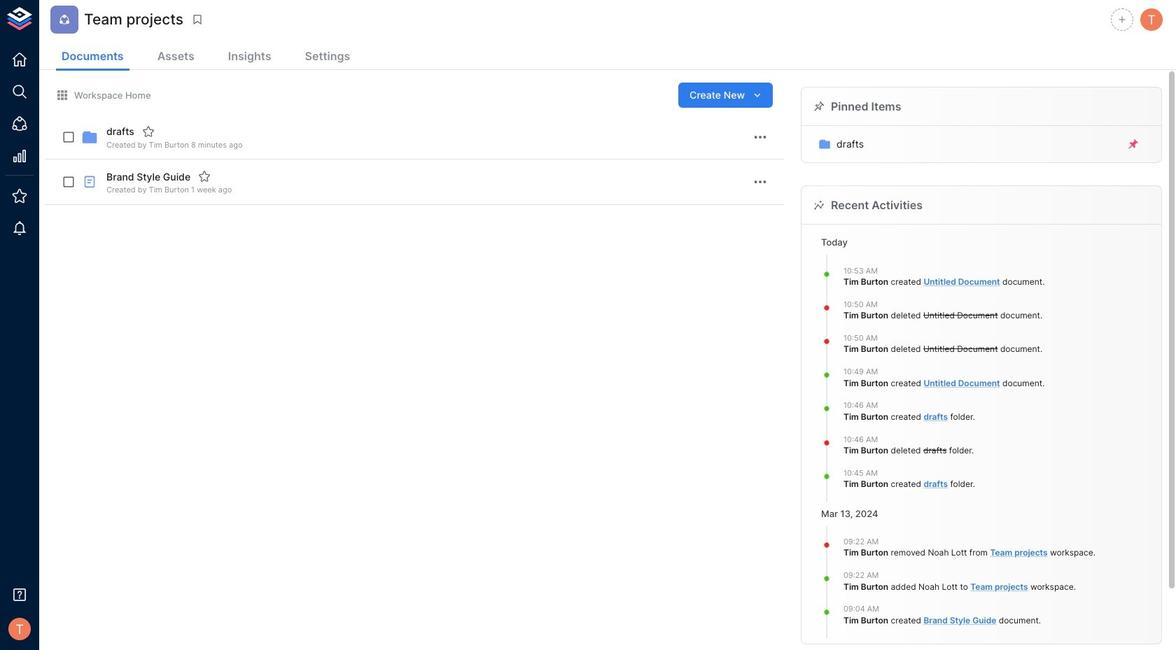 Task type: locate. For each thing, give the bounding box(es) containing it.
unpin image
[[1128, 138, 1140, 151]]

favorite image
[[142, 125, 155, 138]]

favorite image
[[198, 170, 211, 183]]

bookmark image
[[191, 13, 204, 26]]



Task type: vqa. For each thing, say whether or not it's contained in the screenshot.
third Me from the bottom of the page
no



